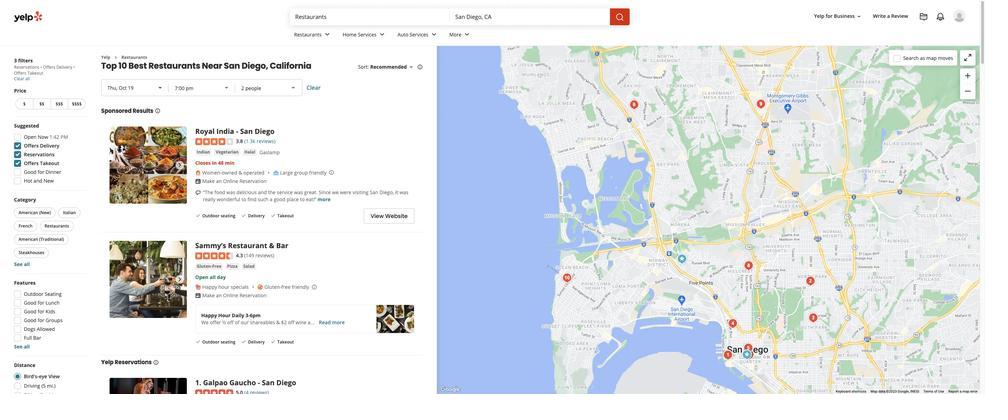 Task type: locate. For each thing, give the bounding box(es) containing it.
16 checkmark v2 image for delivery
[[241, 340, 247, 345]]

2 slideshow element from the top
[[110, 241, 187, 319]]

map right the as
[[927, 55, 937, 61]]

option group
[[12, 363, 87, 395]]

1 • from the left
[[40, 64, 42, 70]]

None search field
[[290, 8, 631, 25]]

1 vertical spatial bar
[[33, 335, 41, 342]]

0 vertical spatial friendly
[[309, 170, 327, 176]]

1 vertical spatial of
[[935, 390, 938, 394]]

for up the good for kids
[[38, 300, 44, 307]]

happy hour daily 3-6pm
[[201, 313, 261, 320]]

1 vertical spatial an
[[216, 293, 222, 300]]

now
[[38, 134, 48, 141]]

2 off from the left
[[288, 320, 294, 327]]

2 see from the top
[[14, 344, 23, 351]]

slideshow element
[[110, 127, 187, 204], [110, 241, 187, 319]]

outdoor down offer at the bottom left of the page
[[202, 340, 220, 346]]

16 chevron down v2 image
[[408, 64, 414, 70]]

seating for 16 checkmark v2 icon under the delicious
[[221, 213, 236, 219]]

expand map image
[[964, 53, 973, 62]]

& left '$2'
[[276, 320, 280, 327]]

seating down the "wonderful"
[[221, 213, 236, 219]]

slideshow element for sammy's
[[110, 241, 187, 319]]

delicious
[[237, 189, 257, 196]]

10
[[118, 60, 127, 72]]

free
[[281, 284, 291, 291]]

1 see from the top
[[14, 261, 23, 268]]

restaurant
[[228, 241, 267, 251]]

24 chevron down v2 image for more
[[463, 30, 472, 39]]

1 see all button from the top
[[14, 261, 30, 268]]

to down the delicious
[[242, 196, 246, 203]]

diego
[[255, 127, 275, 136], [277, 379, 296, 388]]

16 checkmark v2 image
[[195, 340, 201, 345], [241, 340, 247, 345]]

0 vertical spatial &
[[239, 170, 242, 176]]

2 16 checkmark v2 image from the left
[[241, 340, 247, 345]]

happy for happy hour daily 3-6pm
[[201, 313, 217, 320]]

services left 24 chevron down v2 icon
[[358, 31, 377, 38]]

2 an from the top
[[216, 293, 222, 300]]

0 vertical spatial reservations
[[14, 64, 39, 70]]

1 horizontal spatial off
[[288, 320, 294, 327]]

2 vertical spatial yelp
[[101, 359, 114, 367]]

slideshow element for royal
[[110, 127, 187, 204]]

$ button
[[15, 99, 33, 110]]

diego, up "cover" field
[[242, 60, 268, 72]]

0 vertical spatial seating
[[221, 213, 236, 219]]

1 vertical spatial a
[[270, 196, 273, 203]]

1 horizontal spatial to
[[300, 196, 305, 203]]

1 vertical spatial map
[[963, 390, 970, 394]]

good up the good for kids
[[24, 300, 36, 307]]

2 outdoor seating from the top
[[202, 340, 236, 346]]

distance
[[14, 363, 35, 369]]

0 vertical spatial see all
[[14, 261, 30, 268]]

closes
[[195, 160, 211, 167]]

4.3 (149 reviews)
[[236, 253, 274, 259]]

24 chevron down v2 image inside more link
[[463, 30, 472, 39]]

a down "the" on the left top of the page
[[270, 196, 273, 203]]

1 horizontal spatial restaurants link
[[289, 25, 337, 46]]

2 american from the top
[[19, 237, 38, 243]]

user actions element
[[809, 9, 976, 52]]

driving (5 mi.)
[[24, 383, 56, 390]]

since
[[319, 189, 331, 196]]

1 services from the left
[[358, 31, 377, 38]]

san right visiting
[[370, 189, 378, 196]]

2 horizontal spatial &
[[276, 320, 280, 327]]

1 make an online reservation from the top
[[202, 178, 267, 185]]

reservation down 16 gluten free v2 "icon"
[[240, 293, 267, 300]]

takeout inside 3 filters reservations • offers delivery • offers takeout clear all
[[27, 70, 43, 76]]

a inside "the food was delicious and the service was great. since we were visiting san diego, it was really wonderful to find such a good place to eat!"
[[270, 196, 273, 203]]

for down the good for kids
[[38, 318, 44, 324]]

see for category
[[14, 261, 23, 268]]

yelp for yelp for business
[[815, 13, 825, 19]]

services inside "link"
[[410, 31, 428, 38]]

1 vertical spatial -
[[258, 379, 260, 388]]

report a map error
[[949, 390, 978, 394]]

as
[[920, 55, 926, 61]]

2 vertical spatial outdoor
[[202, 340, 220, 346]]

we
[[332, 189, 339, 196]]

italian
[[63, 210, 76, 216]]

3 24 chevron down v2 image from the left
[[463, 30, 472, 39]]

group
[[961, 69, 976, 99], [12, 123, 87, 187], [13, 197, 87, 268], [12, 280, 87, 351]]

yelp for yelp link
[[101, 54, 110, 60]]

1 horizontal spatial diego
[[277, 379, 296, 388]]

2 reservation from the top
[[240, 293, 267, 300]]

more right read at the bottom
[[332, 320, 345, 327]]

women-
[[202, 170, 222, 176]]

was right it at the left top of the page
[[400, 189, 409, 196]]

0 vertical spatial -
[[236, 127, 238, 136]]

2 previous image from the top
[[112, 276, 121, 284]]

1 horizontal spatial services
[[410, 31, 428, 38]]

0 vertical spatial diego
[[255, 127, 275, 136]]

0 vertical spatial and
[[34, 178, 42, 184]]

hour
[[218, 313, 231, 320]]

view left website
[[371, 212, 384, 220]]

& for restaurant
[[269, 241, 275, 251]]

good for good for groups
[[24, 318, 36, 324]]

outdoor down really
[[202, 213, 220, 219]]

of left use
[[935, 390, 938, 394]]

friendly
[[309, 170, 327, 176], [292, 284, 309, 291]]

map left error
[[963, 390, 970, 394]]

2 horizontal spatial and
[[308, 320, 317, 327]]

0 horizontal spatial diego,
[[242, 60, 268, 72]]

1 good from the top
[[24, 169, 36, 176]]

0 vertical spatial gluten-
[[197, 264, 212, 270]]

takeout down filters
[[27, 70, 43, 76]]

make an online reservation down specials
[[202, 293, 267, 300]]

open up 16 happy hour specials v2 icon
[[195, 275, 209, 281]]

16 speech v2 image
[[195, 190, 201, 196]]

1 horizontal spatial gluten-
[[265, 284, 281, 291]]

search as map moves
[[904, 55, 954, 61]]

1 vertical spatial diego,
[[380, 189, 394, 196]]

1 outdoor seating from the top
[[202, 213, 236, 219]]

5 star rating image
[[195, 390, 233, 395]]

24 chevron down v2 image right 'more'
[[463, 30, 472, 39]]

1 vertical spatial see all button
[[14, 344, 30, 351]]

good for groups
[[24, 318, 63, 324]]

16 checkmark v2 image for outdoor seating
[[195, 340, 201, 345]]

gluten- inside button
[[197, 264, 212, 270]]

0 vertical spatial happy
[[202, 284, 217, 291]]

0 horizontal spatial open
[[24, 134, 37, 141]]

& right owned
[[239, 170, 242, 176]]

1 horizontal spatial 24 chevron down v2 image
[[430, 30, 438, 39]]

1 horizontal spatial map
[[963, 390, 970, 394]]

- up 3.8 link on the top left of the page
[[236, 127, 238, 136]]

1 horizontal spatial royal india - san diego image
[[740, 348, 754, 362]]

1 horizontal spatial &
[[269, 241, 275, 251]]

san inside "the food was delicious and the service was great. since we were visiting san diego, it was really wonderful to find such a good place to eat!"
[[370, 189, 378, 196]]

diego, left it at the left top of the page
[[380, 189, 394, 196]]

1
[[195, 379, 199, 388]]

(1.3k reviews) link
[[244, 138, 276, 145]]

1 slideshow element from the top
[[110, 127, 187, 204]]

16 info v2 image right 16 chevron down v2 image
[[417, 64, 423, 70]]

home services
[[343, 31, 377, 38]]

next image
[[176, 161, 184, 170], [176, 276, 184, 284]]

1 vertical spatial reservation
[[240, 293, 267, 300]]

24 chevron down v2 image left home
[[323, 30, 332, 39]]

3.8 star rating image
[[195, 138, 233, 145]]

bar right the restaurant
[[276, 241, 288, 251]]

1 horizontal spatial view
[[371, 212, 384, 220]]

0 horizontal spatial 24 chevron down v2 image
[[323, 30, 332, 39]]

2 none field from the left
[[456, 13, 604, 21]]

0 vertical spatial map
[[927, 55, 937, 61]]

reservations
[[14, 64, 39, 70], [24, 151, 55, 158], [115, 359, 152, 367]]

1 vertical spatial outdoor seating
[[202, 340, 236, 346]]

open all day
[[195, 275, 226, 281]]

previous image
[[112, 161, 121, 170], [112, 276, 121, 284]]

takeout down '$2'
[[277, 340, 294, 346]]

0 vertical spatial bar
[[276, 241, 288, 251]]

1 american from the top
[[19, 210, 38, 216]]

for
[[826, 13, 833, 19], [38, 169, 44, 176], [38, 300, 44, 307], [38, 309, 44, 316], [38, 318, 44, 324]]

16 info v2 image
[[417, 64, 423, 70], [153, 360, 159, 366]]

see all button down steakhouses button
[[14, 261, 30, 268]]

google,
[[898, 390, 910, 394]]

happy hour specials
[[202, 284, 249, 291]]

all up price
[[25, 76, 30, 82]]

16 info v2 image right yelp reservations
[[153, 360, 159, 366]]

2 was from the left
[[294, 189, 303, 196]]

1 vertical spatial slideshow element
[[110, 241, 187, 319]]

a right the write
[[888, 13, 890, 19]]

1 previous image from the top
[[112, 161, 121, 170]]

0 vertical spatial an
[[216, 178, 222, 185]]

for inside button
[[826, 13, 833, 19]]

write a review link
[[871, 10, 911, 23]]

0 vertical spatial 16 info v2 image
[[417, 64, 423, 70]]

visiting
[[353, 189, 369, 196]]

pizza
[[227, 264, 238, 270]]

french button
[[14, 221, 37, 232]]

takeout
[[27, 70, 43, 76], [40, 160, 59, 167], [277, 213, 294, 219], [277, 340, 294, 346]]

2 online from the top
[[223, 293, 238, 300]]

open down suggested
[[24, 134, 37, 141]]

1 vertical spatial next image
[[176, 276, 184, 284]]

1 vertical spatial friendly
[[292, 284, 309, 291]]

make an online reservation for restaurant
[[202, 293, 267, 300]]

full bar
[[24, 335, 41, 342]]

& up 4.3 (149 reviews)
[[269, 241, 275, 251]]

pm
[[61, 134, 68, 141]]

bar down dogs allowed
[[33, 335, 41, 342]]

view up mi.)
[[48, 374, 60, 381]]

and inside "the food was delicious and the service was great. since we were visiting san diego, it was really wonderful to find such a good place to eat!"
[[258, 189, 267, 196]]

Select a date text field
[[102, 80, 169, 96]]

1 was from the left
[[226, 189, 235, 196]]

clear inside 3 filters reservations • offers delivery • offers takeout clear all
[[14, 76, 24, 82]]

delivery inside 3 filters reservations • offers delivery • offers takeout clear all
[[56, 64, 72, 70]]

all inside 3 filters reservations • offers delivery • offers takeout clear all
[[25, 76, 30, 82]]

see all button for features
[[14, 344, 30, 351]]

off
[[227, 320, 234, 327], [288, 320, 294, 327]]

2 24 chevron down v2 image from the left
[[430, 30, 438, 39]]

1 see all from the top
[[14, 261, 30, 268]]

1 vertical spatial seating
[[221, 340, 236, 346]]

gluten- right 16 gluten free v2 "icon"
[[265, 284, 281, 291]]

0 vertical spatial clear
[[14, 76, 24, 82]]

2 good from the top
[[24, 300, 36, 307]]

good down good for lunch
[[24, 309, 36, 316]]

next image left closes
[[176, 161, 184, 170]]

american down category
[[19, 210, 38, 216]]

0 horizontal spatial map
[[927, 55, 937, 61]]

0 horizontal spatial more
[[318, 196, 331, 203]]

sponsored results
[[101, 107, 153, 115]]

gluten-free
[[197, 264, 222, 270]]

reservation down operated
[[240, 178, 267, 185]]

2 next image from the top
[[176, 276, 184, 284]]

of down daily
[[235, 320, 240, 327]]

san
[[224, 60, 240, 72], [240, 127, 253, 136], [370, 189, 378, 196], [262, 379, 275, 388]]

for left 'business'
[[826, 13, 833, 19]]

0 vertical spatial view
[[371, 212, 384, 220]]

reviews) right (149
[[256, 253, 274, 259]]

0 horizontal spatial 16 info v2 image
[[153, 360, 159, 366]]

2 make an online reservation from the top
[[202, 293, 267, 300]]

clear down california
[[307, 84, 321, 92]]

2 see all button from the top
[[14, 344, 30, 351]]

1 horizontal spatial open
[[195, 275, 209, 281]]

online down owned
[[223, 178, 238, 185]]

open for open now 1:42 pm
[[24, 134, 37, 141]]

1 horizontal spatial bar
[[276, 241, 288, 251]]

we
[[201, 320, 209, 327]]

an for royal
[[216, 178, 222, 185]]

group
[[294, 170, 308, 176]]

1 vertical spatial see all
[[14, 344, 30, 351]]

features
[[14, 280, 36, 287]]

happy down open all day
[[202, 284, 217, 291]]

2 • from the left
[[73, 64, 75, 70]]

yelp inside button
[[815, 13, 825, 19]]

see all button for category
[[14, 261, 30, 268]]

1 horizontal spatial diego,
[[380, 189, 394, 196]]

(149
[[244, 253, 254, 259]]

see all
[[14, 261, 30, 268], [14, 344, 30, 351]]

all
[[25, 76, 30, 82], [24, 261, 30, 268], [210, 275, 216, 281], [24, 344, 30, 351]]

map for error
[[963, 390, 970, 394]]

pizza button
[[226, 264, 239, 271]]

(1.3k reviews)
[[244, 138, 276, 145]]

data
[[879, 390, 886, 394]]

24 chevron down v2 image inside auto services "link"
[[430, 30, 438, 39]]

option group containing distance
[[12, 363, 87, 395]]

0 vertical spatial make
[[202, 178, 215, 185]]

services for home services
[[358, 31, 377, 38]]

seating
[[221, 213, 236, 219], [221, 340, 236, 346]]

0 vertical spatial make an online reservation
[[202, 178, 267, 185]]

2 vertical spatial a
[[960, 390, 962, 394]]

outdoor seating down offer at the bottom left of the page
[[202, 340, 236, 346]]

1 horizontal spatial •
[[73, 64, 75, 70]]

steakhouses button
[[14, 248, 49, 259]]

next image for sammy's
[[176, 276, 184, 284]]

for down good for lunch
[[38, 309, 44, 316]]

0 vertical spatial reservation
[[240, 178, 267, 185]]

was up place
[[294, 189, 303, 196]]

0 horizontal spatial none field
[[295, 13, 444, 21]]

online for india
[[223, 178, 238, 185]]

2 horizontal spatial 24 chevron down v2 image
[[463, 30, 472, 39]]

24 chevron down v2 image for auto services
[[430, 30, 438, 39]]

was up the "wonderful"
[[226, 189, 235, 196]]

business
[[834, 13, 855, 19]]

harmony cuisine 2b1 image
[[754, 97, 768, 111]]

reviews)
[[257, 138, 276, 145], [256, 253, 274, 259]]

0 horizontal spatial was
[[226, 189, 235, 196]]

1 horizontal spatial -
[[258, 379, 260, 388]]

delivery up price group
[[56, 64, 72, 70]]

1 vertical spatial see
[[14, 344, 23, 351]]

0 horizontal spatial of
[[235, 320, 240, 327]]

dinner
[[46, 169, 61, 176]]

and right hot
[[34, 178, 42, 184]]

american
[[19, 210, 38, 216], [19, 237, 38, 243]]

offers
[[43, 64, 55, 70], [14, 70, 26, 76], [24, 143, 39, 149], [24, 160, 39, 167]]

1 vertical spatial more
[[332, 320, 345, 327]]

free
[[212, 264, 222, 270]]

16 checkmark v2 image down the delicious
[[241, 213, 247, 219]]

24 chevron down v2 image
[[323, 30, 332, 39], [430, 30, 438, 39], [463, 30, 472, 39]]

group containing features
[[12, 280, 87, 351]]

happy up we
[[201, 313, 217, 320]]

16 checkmark v2 image
[[195, 213, 201, 219], [241, 213, 247, 219], [270, 213, 276, 219], [270, 340, 276, 345]]

- right gaucho
[[258, 379, 260, 388]]

more down the since
[[318, 196, 331, 203]]

american for american (traditional)
[[19, 237, 38, 243]]

3 good from the top
[[24, 309, 36, 316]]

make down women-
[[202, 178, 215, 185]]

1 vertical spatial &
[[269, 241, 275, 251]]

©2023
[[887, 390, 897, 394]]

reservation for &
[[240, 293, 267, 300]]

24 chevron down v2 image
[[378, 30, 386, 39]]

delivery down open now 1:42 pm
[[40, 143, 59, 149]]

1 vertical spatial previous image
[[112, 276, 121, 284]]

gluten- up open all day
[[197, 264, 212, 270]]

1 vertical spatial gluten-
[[265, 284, 281, 291]]

0 horizontal spatial &
[[239, 170, 242, 176]]

gluten- for free
[[197, 264, 212, 270]]

1 16 checkmark v2 image from the left
[[195, 340, 201, 345]]

1 next image from the top
[[176, 161, 184, 170]]

delivery down find
[[248, 213, 265, 219]]

1 vertical spatial happy
[[201, 313, 217, 320]]

see all down steakhouses button
[[14, 261, 30, 268]]

1 horizontal spatial none field
[[456, 13, 604, 21]]

0 vertical spatial next image
[[176, 161, 184, 170]]

a inside write a review link
[[888, 13, 890, 19]]

outdoor seating down really
[[202, 213, 236, 219]]

1 make from the top
[[202, 178, 215, 185]]

services for auto services
[[410, 31, 428, 38]]

clear
[[14, 76, 24, 82], [307, 84, 321, 92]]

16 reservation v2 image
[[195, 293, 201, 299]]

1 vertical spatial make
[[202, 293, 215, 300]]

Time field
[[169, 81, 234, 96]]

0 horizontal spatial 16 checkmark v2 image
[[195, 340, 201, 345]]

royal
[[195, 127, 215, 136]]

2 see all from the top
[[14, 344, 30, 351]]

outdoor seating
[[202, 213, 236, 219], [202, 340, 236, 346]]

american (new)
[[19, 210, 51, 216]]

search
[[904, 55, 919, 61]]

0 horizontal spatial gluten-
[[197, 264, 212, 270]]

an down hour
[[216, 293, 222, 300]]

0 vertical spatial diego,
[[242, 60, 268, 72]]

see all down full
[[14, 344, 30, 351]]

for down offers takeout
[[38, 169, 44, 176]]

price group
[[14, 87, 87, 111]]

1 seating from the top
[[221, 213, 236, 219]]

reviews) up gaslamp
[[257, 138, 276, 145]]

1 vertical spatial make an online reservation
[[202, 293, 267, 300]]

None field
[[295, 13, 444, 21], [456, 13, 604, 21]]

.
[[199, 379, 201, 388]]

royal india - san diego image
[[110, 127, 187, 204], [740, 348, 754, 362]]

24 chevron down v2 image right auto services
[[430, 30, 438, 39]]

1 reservation from the top
[[240, 178, 267, 185]]

2 make from the top
[[202, 293, 215, 300]]

write
[[873, 13, 886, 19]]

for for business
[[826, 13, 833, 19]]

0 horizontal spatial view
[[48, 374, 60, 381]]

see down steakhouses button
[[14, 261, 23, 268]]

next image left open all day
[[176, 276, 184, 284]]

see up distance
[[14, 344, 23, 351]]

0 horizontal spatial restaurants link
[[122, 54, 147, 60]]

good up dogs
[[24, 318, 36, 324]]

and left the beer
[[308, 320, 317, 327]]

4 good from the top
[[24, 318, 36, 324]]

0 horizontal spatial •
[[40, 64, 42, 70]]

0 horizontal spatial royal india - san diego image
[[110, 127, 187, 204]]

ristorante illando image
[[726, 317, 740, 331]]

off right '$2'
[[288, 320, 294, 327]]

1 none field from the left
[[295, 13, 444, 21]]

an down women-
[[216, 178, 222, 185]]

friendly right the free
[[292, 284, 309, 291]]

clear up price
[[14, 76, 24, 82]]

seating down ½
[[221, 340, 236, 346]]

good up hot
[[24, 169, 36, 176]]

yelp reservations
[[101, 359, 152, 367]]

beer
[[318, 320, 328, 327]]

services right auto
[[410, 31, 428, 38]]

0 vertical spatial american
[[19, 210, 38, 216]]

0 vertical spatial a
[[888, 13, 890, 19]]

info icon image
[[329, 170, 334, 176], [329, 170, 334, 176], [311, 285, 317, 290], [311, 285, 317, 290]]

$$$ button
[[50, 99, 68, 110]]

piacere mio - south park image
[[807, 311, 821, 326]]

2 services from the left
[[410, 31, 428, 38]]

1 vertical spatial view
[[48, 374, 60, 381]]

1 online from the top
[[223, 178, 238, 185]]

friendly right group
[[309, 170, 327, 176]]

make an online reservation down the 'women-owned & operated'
[[202, 178, 267, 185]]

good for good for lunch
[[24, 300, 36, 307]]

0 vertical spatial slideshow element
[[110, 127, 187, 204]]

online for restaurant
[[223, 293, 238, 300]]

delivery
[[56, 64, 72, 70], [40, 143, 59, 149], [248, 213, 265, 219], [248, 340, 265, 346]]

1 to from the left
[[242, 196, 246, 203]]

1 an from the top
[[216, 178, 222, 185]]

outdoor up good for lunch
[[24, 291, 43, 298]]

for for lunch
[[38, 300, 44, 307]]

1 24 chevron down v2 image from the left
[[323, 30, 332, 39]]

yelp
[[815, 13, 825, 19], [101, 54, 110, 60], [101, 359, 114, 367]]

make right 16 reservation v2 image
[[202, 293, 215, 300]]

off right ½
[[227, 320, 234, 327]]

2 seating from the top
[[221, 340, 236, 346]]



Task type: describe. For each thing, give the bounding box(es) containing it.
takeout down good in the left of the page
[[277, 213, 294, 219]]

(1.3k
[[244, 138, 255, 145]]

1 vertical spatial 16 info v2 image
[[153, 360, 159, 366]]

$$$$ button
[[68, 99, 86, 110]]

gluten- for free
[[265, 284, 281, 291]]

tyler b. image
[[954, 9, 966, 22]]

½
[[222, 320, 226, 327]]

roma mia image
[[742, 342, 756, 356]]

italian button
[[58, 208, 80, 219]]

$$$$
[[72, 101, 82, 107]]

map data ©2023 google, inegi
[[871, 390, 920, 394]]

sammy's
[[195, 241, 226, 251]]

vegetarian link
[[214, 149, 240, 156]]

all down full
[[24, 344, 30, 351]]

keyboard shortcuts
[[836, 390, 867, 394]]

24 chevron down v2 image for restaurants
[[323, 30, 332, 39]]

san up (1.3k
[[240, 127, 253, 136]]

& for owned
[[239, 170, 242, 176]]

it
[[395, 189, 398, 196]]

2 vertical spatial &
[[276, 320, 280, 327]]

16 gluten free v2 image
[[257, 285, 263, 291]]

16 info v2 image
[[155, 108, 160, 114]]

zoom out image
[[964, 87, 973, 96]]

16 chevron right v2 image
[[113, 55, 119, 60]]

seating
[[45, 291, 62, 298]]

an for sammy's
[[216, 293, 222, 300]]

read more
[[319, 320, 345, 327]]

16 checkmark v2 image down "we offer ½ off of our shareables & $2 off wine and beer glasses"
[[270, 340, 276, 345]]

16 happy hour specials v2 image
[[195, 285, 201, 291]]

home services link
[[337, 25, 392, 46]]

salad button
[[242, 264, 256, 271]]

offer
[[210, 320, 221, 327]]

16 checkmark v2 image down good in the left of the page
[[270, 213, 276, 219]]

dogs allowed
[[24, 326, 55, 333]]

group containing category
[[13, 197, 87, 268]]

google image
[[439, 386, 462, 395]]

review
[[892, 13, 909, 19]]

0 vertical spatial outdoor
[[202, 213, 220, 219]]

san right gaucho
[[262, 379, 275, 388]]

1 vertical spatial diego
[[277, 379, 296, 388]]

friendly for royal india - san diego
[[309, 170, 327, 176]]

16 checkmark v2 image down the 16 speech v2 icon
[[195, 213, 201, 219]]

best
[[129, 60, 147, 72]]

2 vertical spatial and
[[308, 320, 317, 327]]

category
[[14, 197, 36, 203]]

1 vertical spatial reservations
[[24, 151, 55, 158]]

havana 1920 image
[[743, 348, 757, 362]]

galpao gaucho - san diego image
[[721, 349, 735, 363]]

reservations inside 3 filters reservations • offers delivery • offers takeout clear all
[[14, 64, 39, 70]]

1 horizontal spatial clear
[[307, 84, 321, 92]]

0 vertical spatial of
[[235, 320, 240, 327]]

for for dinner
[[38, 169, 44, 176]]

restaurants button
[[40, 221, 74, 232]]

reservation for -
[[240, 178, 267, 185]]

delivery down shareables
[[248, 340, 265, 346]]

one door north image
[[804, 275, 818, 289]]

2 vertical spatial reservations
[[115, 359, 152, 367]]

sammy's restaurant & bar
[[195, 241, 288, 251]]

Near text field
[[456, 13, 604, 21]]

royal india - san diego
[[195, 127, 275, 136]]

ulivo restaurant image
[[560, 271, 574, 285]]

4.3 star rating image
[[195, 253, 233, 260]]

a for report
[[960, 390, 962, 394]]

1 vertical spatial outdoor
[[24, 291, 43, 298]]

16 large group friendly v2 image
[[273, 170, 279, 176]]

gluten-free friendly
[[265, 284, 309, 291]]

terms of use
[[924, 390, 945, 394]]

happy for happy hour specials
[[202, 284, 217, 291]]

steakhouses
[[19, 250, 44, 256]]

hour
[[219, 284, 230, 291]]

search image
[[616, 13, 624, 21]]

terms
[[924, 390, 934, 394]]

0 vertical spatial royal india - san diego image
[[110, 127, 187, 204]]

map for moves
[[927, 55, 937, 61]]

we offer ½ off of our shareables & $2 off wine and beer glasses
[[201, 320, 346, 327]]

1 horizontal spatial of
[[935, 390, 938, 394]]

0 vertical spatial reviews)
[[257, 138, 276, 145]]

good
[[274, 196, 286, 203]]

0 vertical spatial restaurants link
[[289, 25, 337, 46]]

french
[[19, 223, 33, 229]]

operated
[[244, 170, 265, 176]]

0 horizontal spatial diego
[[255, 127, 275, 136]]

1 off from the left
[[227, 320, 234, 327]]

diego, inside "the food was delicious and the service was great. since we were visiting san diego, it was really wonderful to find such a good place to eat!"
[[380, 189, 394, 196]]

a for write
[[888, 13, 890, 19]]

good for lunch
[[24, 300, 60, 307]]

in
[[212, 160, 217, 167]]

1 vertical spatial reviews)
[[256, 253, 274, 259]]

make for royal
[[202, 178, 215, 185]]

friendly for sammy's restaurant & bar
[[292, 284, 309, 291]]

restaurants inside the business categories element
[[294, 31, 322, 38]]

"the food was delicious and the service was great. since we were visiting san diego, it was really wonderful to find such a good place to eat!"
[[203, 189, 409, 203]]

Find text field
[[295, 13, 444, 21]]

0 horizontal spatial bar
[[33, 335, 41, 342]]

outdoor seating
[[24, 291, 62, 298]]

vegetarian
[[216, 149, 239, 155]]

american (new) button
[[14, 208, 56, 219]]

open for open all day
[[195, 275, 209, 281]]

gaslamp
[[260, 149, 280, 156]]

groups
[[46, 318, 63, 324]]

Cover field
[[236, 81, 301, 96]]

0 vertical spatial more
[[318, 196, 331, 203]]

yelp link
[[101, 54, 110, 60]]

good for kids
[[24, 309, 55, 316]]

auto
[[398, 31, 409, 38]]

good for good for kids
[[24, 309, 36, 316]]

yelp for yelp reservations
[[101, 359, 114, 367]]

service
[[277, 189, 293, 196]]

recommended button
[[370, 64, 414, 70]]

auto services
[[398, 31, 428, 38]]

1 horizontal spatial more
[[332, 320, 345, 327]]

16 women owned v2 image
[[195, 170, 201, 176]]

write a review
[[873, 13, 909, 19]]

report
[[949, 390, 959, 394]]

women-owned & operated
[[202, 170, 265, 176]]

sponsored
[[101, 107, 132, 115]]

projects image
[[920, 13, 928, 21]]

next image for royal
[[176, 161, 184, 170]]

eye
[[39, 374, 47, 381]]

royal india - san diego link
[[195, 127, 275, 136]]

sammy's restaurant & bar image
[[110, 241, 187, 319]]

closes in 48 min
[[195, 160, 235, 167]]

bhojan griha image
[[675, 252, 689, 266]]

map region
[[394, 41, 986, 395]]

see for features
[[14, 344, 23, 351]]

previous image for royal india - san diego
[[112, 161, 121, 170]]

pizza link
[[226, 264, 239, 271]]

3.8 link
[[236, 138, 243, 145]]

$2
[[281, 320, 287, 327]]

daily
[[232, 313, 244, 320]]

restaurants inside button
[[45, 223, 69, 229]]

3 was from the left
[[400, 189, 409, 196]]

offers up 'good for dinner'
[[24, 160, 39, 167]]

previous image for sammy's restaurant & bar
[[112, 276, 121, 284]]

parma cucina italiana image
[[742, 259, 756, 273]]

offers down now in the left top of the page
[[24, 143, 39, 149]]

make for sammy's
[[202, 293, 215, 300]]

american (traditional) button
[[14, 235, 69, 245]]

(traditional)
[[39, 237, 64, 243]]

notifications image
[[937, 13, 945, 21]]

keyboard
[[836, 390, 851, 394]]

all down steakhouses button
[[24, 261, 30, 268]]

large group friendly
[[280, 170, 327, 176]]

3.8
[[236, 138, 243, 145]]

16 chevron down v2 image
[[857, 14, 862, 19]]

san right "near"
[[224, 60, 240, 72]]

see all for features
[[14, 344, 30, 351]]

galpao
[[203, 379, 228, 388]]

near
[[202, 60, 222, 72]]

place
[[287, 196, 299, 203]]

indian
[[197, 149, 210, 155]]

1 vertical spatial royal india - san diego image
[[740, 348, 754, 362]]

home
[[343, 31, 357, 38]]

$
[[23, 101, 26, 107]]

group containing suggested
[[12, 123, 87, 187]]

3-
[[246, 313, 250, 320]]

none field near
[[456, 13, 604, 21]]

$$$
[[56, 101, 63, 107]]

2 to from the left
[[300, 196, 305, 203]]

great.
[[304, 189, 318, 196]]

zoom in image
[[964, 72, 973, 80]]

offers takeout
[[24, 160, 59, 167]]

takeout up dinner
[[40, 160, 59, 167]]

offers down "3"
[[14, 70, 26, 76]]

good for good for dinner
[[24, 169, 36, 176]]

1 horizontal spatial 16 info v2 image
[[417, 64, 423, 70]]

for for kids
[[38, 309, 44, 316]]

for for groups
[[38, 318, 44, 324]]

none field find
[[295, 13, 444, 21]]

16 reservation v2 image
[[195, 179, 201, 184]]

shareables
[[250, 320, 275, 327]]

offers up price group
[[43, 64, 55, 70]]

all left day
[[210, 275, 216, 281]]

see all for category
[[14, 261, 30, 268]]

keyboard shortcuts button
[[836, 390, 867, 395]]

seating for 16 checkmark v2 image associated with delivery
[[221, 340, 236, 346]]

business categories element
[[289, 25, 966, 46]]

offers delivery
[[24, 143, 59, 149]]

make an online reservation for india
[[202, 178, 267, 185]]

moves
[[938, 55, 954, 61]]

chef jun image
[[627, 98, 642, 112]]

hot and new
[[24, 178, 54, 184]]

view inside option group
[[48, 374, 60, 381]]

clear all link
[[14, 76, 30, 82]]

1 vertical spatial restaurants link
[[122, 54, 147, 60]]

min
[[225, 160, 235, 167]]

india
[[217, 127, 234, 136]]

1 . galpao gaucho - san diego
[[195, 379, 296, 388]]

$$
[[39, 101, 44, 107]]

american for american (new)
[[19, 210, 38, 216]]



Task type: vqa. For each thing, say whether or not it's contained in the screenshot.
day
yes



